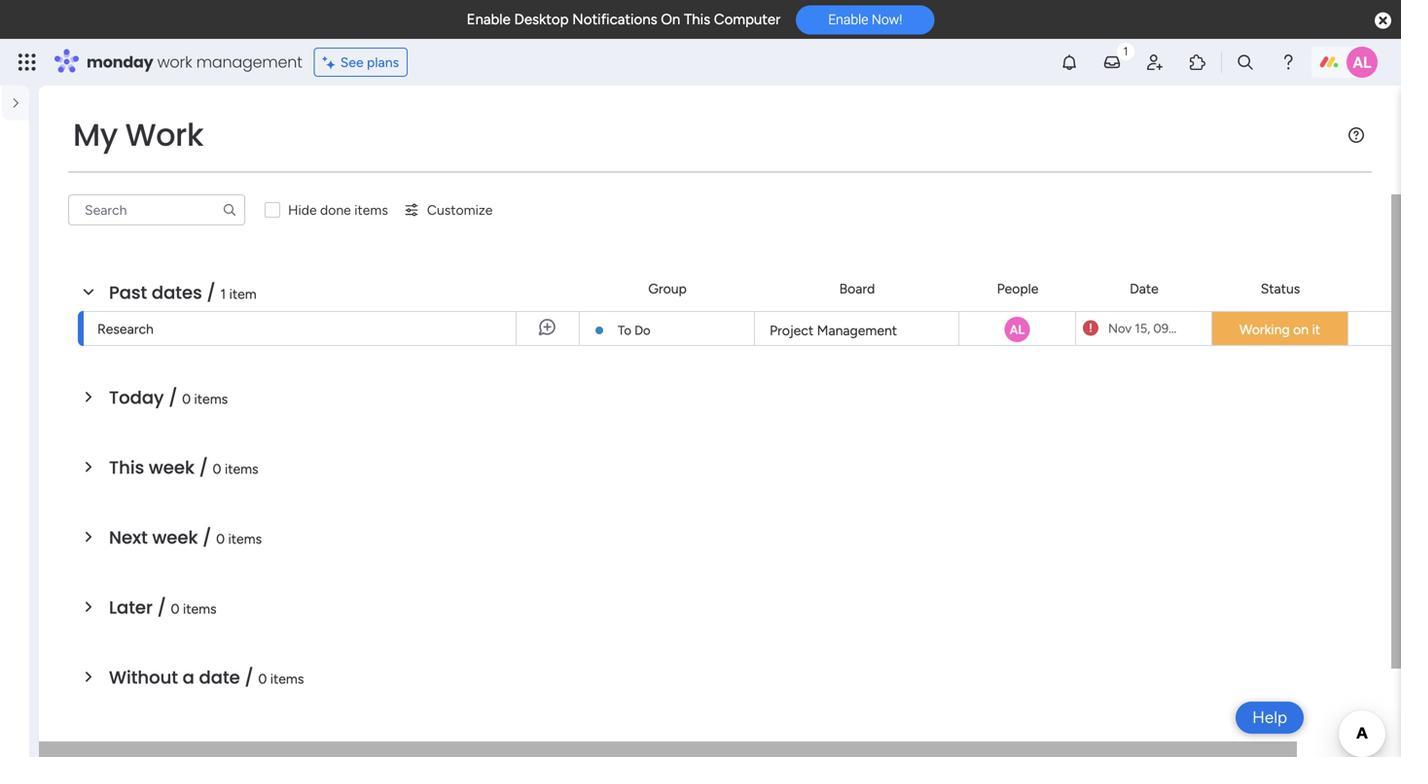 Task type: describe. For each thing, give the bounding box(es) containing it.
project
[[770, 323, 814, 339]]

done
[[320, 202, 351, 218]]

0 horizontal spatial apple lee image
[[1003, 315, 1032, 344]]

without a date / 0 items
[[109, 666, 304, 691]]

customize
[[427, 202, 493, 218]]

it
[[1312, 322, 1320, 338]]

enable now! button
[[796, 5, 934, 34]]

week for next
[[152, 526, 198, 551]]

items inside the today / 0 items
[[194, 391, 228, 408]]

my work
[[73, 113, 203, 157]]

search image
[[222, 202, 237, 218]]

1 vertical spatial this
[[109, 456, 144, 481]]

board
[[839, 281, 875, 297]]

monday work management
[[87, 51, 302, 73]]

15,
[[1135, 321, 1150, 337]]

project management link
[[767, 312, 947, 347]]

see plans
[[340, 54, 399, 71]]

without
[[109, 666, 178, 691]]

later
[[109, 596, 153, 621]]

select product image
[[18, 53, 37, 72]]

lottie animation image
[[0, 669, 29, 758]]

items inside later / 0 items
[[183, 601, 217, 618]]

notifications
[[572, 11, 657, 28]]

working on it
[[1239, 322, 1320, 338]]

do
[[634, 323, 651, 339]]

enable for enable now!
[[828, 11, 868, 27]]

past dates / 1 item
[[109, 281, 257, 306]]

see plans button
[[314, 48, 408, 77]]

items inside this week / 0 items
[[225, 461, 258, 478]]

management
[[817, 323, 897, 339]]

past
[[109, 281, 147, 306]]

0 inside this week / 0 items
[[213, 461, 221, 478]]

a
[[183, 666, 194, 691]]

items inside without a date / 0 items
[[270, 671, 304, 688]]

inbox image
[[1102, 53, 1122, 72]]

to do
[[618, 323, 651, 339]]

item
[[229, 286, 257, 303]]

working
[[1239, 322, 1290, 338]]

people
[[997, 281, 1039, 297]]

enable desktop notifications on this computer
[[467, 11, 781, 28]]

0 inside later / 0 items
[[171, 601, 180, 618]]

desktop
[[514, 11, 569, 28]]

this week / 0 items
[[109, 456, 258, 481]]

help image
[[1278, 53, 1298, 72]]

0 inside the today / 0 items
[[182, 391, 191, 408]]

/ up next week / 0 items
[[199, 456, 208, 481]]

1 image
[[1117, 40, 1134, 62]]

0 vertical spatial apple lee image
[[1347, 47, 1378, 78]]

next week / 0 items
[[109, 526, 262, 551]]

menu image
[[1349, 127, 1364, 143]]

help
[[1252, 708, 1287, 728]]



Task type: vqa. For each thing, say whether or not it's contained in the screenshot.
You Rock! No new notifications, for now. Go ahead and take a break.
no



Task type: locate. For each thing, give the bounding box(es) containing it.
0 right date
[[258, 671, 267, 688]]

hide done items
[[288, 202, 388, 218]]

/ down this week / 0 items
[[203, 526, 212, 551]]

enable for enable desktop notifications on this computer
[[467, 11, 511, 28]]

date
[[199, 666, 240, 691]]

customize button
[[396, 195, 500, 226]]

/ right 'today'
[[169, 386, 178, 411]]

0
[[182, 391, 191, 408], [213, 461, 221, 478], [216, 531, 225, 548], [171, 601, 180, 618], [258, 671, 267, 688]]

apple lee image down "dapulse close" "icon"
[[1347, 47, 1378, 78]]

my
[[73, 113, 118, 157]]

today / 0 items
[[109, 386, 228, 411]]

items inside next week / 0 items
[[228, 531, 262, 548]]

0 horizontal spatial this
[[109, 456, 144, 481]]

enable now!
[[828, 11, 902, 27]]

help button
[[1236, 702, 1304, 735]]

week down the today / 0 items
[[149, 456, 195, 481]]

monday
[[87, 51, 153, 73]]

v2 overdue deadline image
[[1083, 320, 1098, 338]]

0 down this week / 0 items
[[216, 531, 225, 548]]

to
[[618, 323, 631, 339]]

1
[[220, 286, 226, 303]]

dates
[[152, 281, 202, 306]]

/ right later
[[157, 596, 166, 621]]

1 horizontal spatial apple lee image
[[1347, 47, 1378, 78]]

week for this
[[149, 456, 195, 481]]

1 vertical spatial week
[[152, 526, 198, 551]]

apps image
[[1188, 53, 1207, 72]]

workspace options image
[[14, 193, 33, 212]]

enable
[[467, 11, 511, 28], [828, 11, 868, 27]]

09:00
[[1153, 321, 1188, 337]]

now!
[[872, 11, 902, 27]]

nov 15, 09:00 am
[[1108, 321, 1210, 337]]

nov
[[1108, 321, 1132, 337]]

this
[[684, 11, 710, 28], [109, 456, 144, 481]]

next
[[109, 526, 148, 551]]

on
[[1293, 322, 1309, 338]]

group
[[648, 281, 687, 297]]

0 inside next week / 0 items
[[216, 531, 225, 548]]

1 horizontal spatial this
[[684, 11, 710, 28]]

0 horizontal spatial enable
[[467, 11, 511, 28]]

later / 0 items
[[109, 596, 217, 621]]

date
[[1130, 281, 1159, 297]]

2 enable from the left
[[828, 11, 868, 27]]

Filter dashboard by text search field
[[68, 195, 245, 226]]

1 vertical spatial apple lee image
[[1003, 315, 1032, 344]]

items up next week / 0 items
[[225, 461, 258, 478]]

items down this week / 0 items
[[228, 531, 262, 548]]

apple lee image down people
[[1003, 315, 1032, 344]]

week right next
[[152, 526, 198, 551]]

week
[[149, 456, 195, 481], [152, 526, 198, 551]]

enable inside button
[[828, 11, 868, 27]]

items right done
[[354, 202, 388, 218]]

items right later
[[183, 601, 217, 618]]

computer
[[714, 11, 781, 28]]

items right date
[[270, 671, 304, 688]]

1 horizontal spatial enable
[[828, 11, 868, 27]]

work
[[125, 113, 203, 157]]

enable left now!
[[828, 11, 868, 27]]

on
[[661, 11, 680, 28]]

/
[[207, 281, 216, 306], [169, 386, 178, 411], [199, 456, 208, 481], [203, 526, 212, 551], [157, 596, 166, 621], [245, 666, 254, 691]]

plans
[[367, 54, 399, 71]]

dapulse close image
[[1375, 11, 1391, 31]]

items
[[354, 202, 388, 218], [194, 391, 228, 408], [225, 461, 258, 478], [228, 531, 262, 548], [183, 601, 217, 618], [270, 671, 304, 688]]

0 vertical spatial this
[[684, 11, 710, 28]]

apple lee image
[[1347, 47, 1378, 78], [1003, 315, 1032, 344]]

project management
[[770, 323, 897, 339]]

am
[[1191, 321, 1210, 337]]

0 right later
[[171, 601, 180, 618]]

1 enable from the left
[[467, 11, 511, 28]]

notifications image
[[1060, 53, 1079, 72]]

this up next
[[109, 456, 144, 481]]

invite members image
[[1145, 53, 1165, 72]]

enable left desktop
[[467, 11, 511, 28]]

0 up next week / 0 items
[[213, 461, 221, 478]]

today
[[109, 386, 164, 411]]

/ right date
[[245, 666, 254, 691]]

work
[[157, 51, 192, 73]]

items up this week / 0 items
[[194, 391, 228, 408]]

see
[[340, 54, 364, 71]]

management
[[196, 51, 302, 73]]

None search field
[[68, 195, 245, 226]]

this right the on
[[684, 11, 710, 28]]

/ left 1
[[207, 281, 216, 306]]

hide
[[288, 202, 317, 218]]

0 inside without a date / 0 items
[[258, 671, 267, 688]]

status
[[1261, 281, 1300, 297]]

lottie animation element
[[0, 669, 29, 758]]

research
[[97, 321, 154, 338]]

search everything image
[[1236, 53, 1255, 72]]

0 right 'today'
[[182, 391, 191, 408]]

0 vertical spatial week
[[149, 456, 195, 481]]



